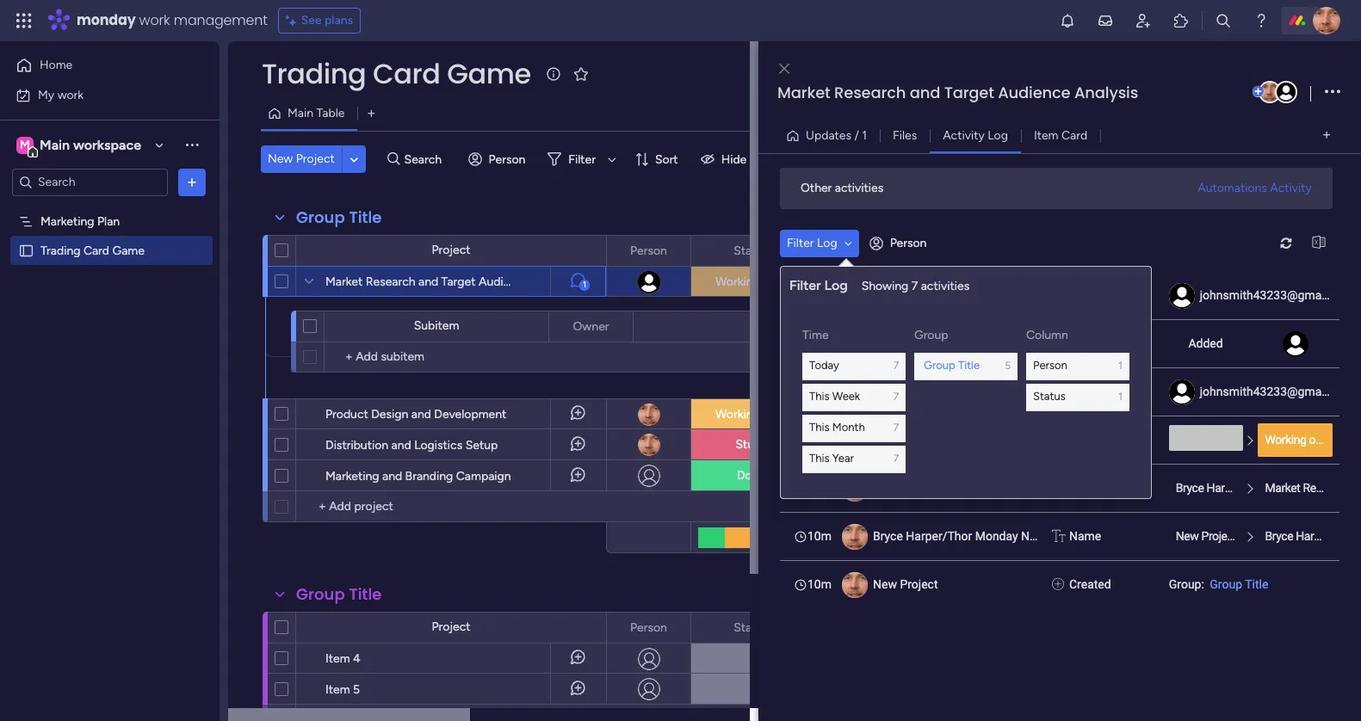 Task type: vqa. For each thing, say whether or not it's contained in the screenshot.
the v2 surface invite image
yes



Task type: locate. For each thing, give the bounding box(es) containing it.
4m
[[808, 288, 825, 302], [808, 336, 825, 350], [808, 385, 825, 398]]

title
[[349, 207, 382, 228], [958, 359, 980, 372], [1245, 577, 1269, 591], [349, 584, 382, 605]]

main right workspace icon
[[40, 136, 70, 153]]

main
[[288, 106, 313, 121], [40, 136, 70, 153]]

work for monday
[[139, 10, 170, 30]]

1 vertical spatial trading
[[40, 243, 80, 258]]

1 vertical spatial monday
[[975, 529, 1018, 543]]

activities right showing
[[921, 279, 970, 293]]

main inside "workspace selection" element
[[40, 136, 70, 153]]

1 vertical spatial group title field
[[292, 584, 386, 606]]

person button up showing
[[863, 230, 937, 257]]

today
[[810, 359, 840, 372]]

filter log button
[[780, 230, 859, 257]]

4m up time
[[808, 288, 825, 302]]

stuck
[[736, 437, 767, 452]]

list box
[[0, 203, 220, 498], [780, 271, 1362, 608]]

1 horizontal spatial new
[[873, 577, 897, 591]]

Person field
[[626, 242, 672, 261], [626, 619, 672, 638]]

working on it inside list box
[[1265, 433, 1331, 447]]

options image
[[1325, 81, 1341, 104], [183, 174, 201, 191]]

main inside button
[[288, 106, 313, 121]]

audience inside field
[[998, 82, 1071, 103]]

0 vertical spatial activities
[[835, 181, 884, 195]]

item for item card
[[1034, 128, 1059, 143]]

this for this month
[[810, 421, 830, 434]]

this
[[810, 390, 830, 403], [810, 421, 830, 434], [810, 452, 830, 465]]

1 johnsmith43233@gmail.com from the top
[[1200, 288, 1355, 302]]

1 horizontal spatial list box
[[780, 271, 1362, 608]]

audience
[[998, 82, 1071, 103], [479, 275, 530, 289], [1026, 288, 1076, 302], [1026, 336, 1076, 350], [1026, 385, 1076, 398], [1026, 433, 1076, 447], [1026, 481, 1076, 495]]

status for 2nd status field from the bottom of the page
[[734, 243, 769, 258]]

group title
[[296, 207, 382, 228], [924, 359, 980, 372], [296, 584, 382, 605]]

0 vertical spatial 10m
[[808, 529, 832, 543]]

and
[[910, 82, 941, 103], [419, 275, 438, 289], [967, 288, 987, 302], [967, 336, 987, 350], [967, 385, 987, 398], [411, 407, 431, 422], [967, 433, 987, 447], [391, 438, 411, 453], [382, 469, 402, 484], [967, 481, 987, 495]]

group title field up item 4 at the left bottom
[[292, 584, 386, 606]]

0 vertical spatial new
[[268, 152, 293, 166]]

log inside button
[[817, 236, 838, 250]]

market research and target audience analysis down v2 surface invite image at the right of page
[[873, 433, 1124, 447]]

2 vertical spatial this
[[810, 452, 830, 465]]

work right monday
[[139, 10, 170, 30]]

7 right "month"
[[894, 422, 899, 434]]

trading card game inside list box
[[40, 243, 145, 258]]

night left promo
[[1021, 529, 1050, 543]]

main for main table
[[288, 106, 313, 121]]

angle down image down other activities
[[845, 237, 852, 249]]

1 vertical spatial this
[[810, 421, 830, 434]]

0 vertical spatial name
[[1070, 481, 1102, 495]]

3 4m from the top
[[808, 385, 825, 398]]

item down item 4 at the left bottom
[[326, 683, 350, 698]]

1
[[862, 128, 867, 143], [583, 280, 587, 290], [1119, 360, 1123, 372], [1119, 391, 1123, 403]]

activities
[[835, 181, 884, 195], [921, 279, 970, 293]]

0 vertical spatial night
[[1315, 481, 1342, 495]]

7 right year
[[894, 453, 899, 465]]

created
[[1070, 577, 1111, 591]]

filter log inside button
[[787, 236, 838, 250]]

market research and target audience analysis up the activity log
[[778, 82, 1139, 103]]

year
[[833, 452, 854, 465]]

0 horizontal spatial activity
[[943, 128, 985, 143]]

2 vertical spatial working on it
[[1265, 433, 1331, 447]]

trading up main table
[[262, 54, 366, 93]]

7 right week
[[894, 391, 899, 403]]

johnsmith43233@gmail.com
[[1200, 288, 1355, 302], [1200, 385, 1355, 398]]

item
[[1034, 128, 1059, 143], [326, 652, 350, 667], [326, 683, 350, 698]]

2 vertical spatial it
[[1325, 433, 1331, 447]]

filter inside popup button
[[569, 152, 596, 167]]

1 vertical spatial working on it
[[716, 407, 787, 422]]

name up created
[[1070, 529, 1102, 543]]

working inside list box
[[1265, 433, 1307, 447]]

2 dapulse text column image from the top
[[1052, 527, 1066, 546]]

item for item 4
[[326, 652, 350, 667]]

night left pro
[[1315, 481, 1342, 495]]

trading right public board image
[[40, 243, 80, 258]]

activity
[[943, 128, 985, 143], [1271, 180, 1312, 195]]

promo
[[1053, 529, 1089, 543]]

game down "plan"
[[112, 243, 145, 258]]

name for promo
[[1070, 529, 1102, 543]]

monday for promo
[[975, 529, 1018, 543]]

harper/thor for bryce harper/thor monday night promo
[[906, 529, 972, 543]]

2 vertical spatial group title
[[296, 584, 382, 605]]

inbox image
[[1097, 12, 1114, 29]]

new inside button
[[268, 152, 293, 166]]

1 horizontal spatial card
[[373, 54, 440, 93]]

1 vertical spatial main
[[40, 136, 70, 153]]

filter
[[569, 152, 596, 167], [787, 236, 814, 250], [790, 277, 821, 293]]

arrow down image
[[602, 149, 623, 170]]

1 vertical spatial m
[[1361, 529, 1362, 543]]

1 vertical spatial johnsmith43233@gmail.com
[[1200, 385, 1355, 398]]

1 right /
[[862, 128, 867, 143]]

marketing and branding campaign
[[326, 469, 511, 484]]

1 johnsmith43233@gmail.com link from the top
[[1200, 288, 1355, 302]]

trading inside list box
[[40, 243, 80, 258]]

1 vertical spatial person button
[[863, 230, 937, 257]]

monday for pro
[[1272, 481, 1313, 495]]

main left the table
[[288, 106, 313, 121]]

item for item 5
[[326, 683, 350, 698]]

monday up bryce harper/thor m
[[1272, 481, 1313, 495]]

7 for this year
[[894, 453, 899, 465]]

Trading Card Game field
[[257, 54, 535, 93]]

marketing for marketing and branding campaign
[[326, 469, 379, 484]]

marketing for marketing plan
[[40, 214, 94, 229]]

name up promo
[[1070, 481, 1102, 495]]

angle down image left v2 search 'icon'
[[350, 153, 358, 166]]

2 vertical spatial card
[[83, 243, 109, 258]]

trading card game
[[262, 54, 531, 93], [40, 243, 145, 258]]

marketing plan
[[40, 214, 120, 229]]

on
[[763, 275, 777, 289], [763, 407, 777, 422], [1309, 433, 1322, 447]]

my
[[38, 87, 54, 102]]

Group Title field
[[292, 207, 386, 229], [292, 584, 386, 606]]

3 this from the top
[[810, 452, 830, 465]]

1 4m from the top
[[808, 288, 825, 302]]

m
[[20, 137, 30, 152], [1361, 529, 1362, 543]]

working on it up stuck
[[716, 407, 787, 422]]

2 this from the top
[[810, 421, 830, 434]]

market research and target audience analysis
[[778, 82, 1139, 103], [326, 275, 577, 289], [873, 288, 1124, 302], [873, 336, 1124, 350], [873, 385, 1124, 398], [873, 433, 1124, 447], [873, 481, 1124, 495]]

filter log down other
[[787, 236, 838, 250]]

added
[[1189, 336, 1223, 350]]

add view image
[[368, 107, 375, 120], [1324, 129, 1331, 142]]

0 vertical spatial monday
[[1272, 481, 1313, 495]]

bryce harper/thor monday night promo
[[873, 529, 1089, 543]]

1 this from the top
[[810, 390, 830, 403]]

1 horizontal spatial options image
[[1325, 81, 1341, 104]]

trading card game up the table
[[262, 54, 531, 93]]

monday left promo
[[975, 529, 1018, 543]]

dapulse text column image
[[1052, 479, 1066, 497], [1052, 527, 1066, 546]]

this left "month"
[[810, 421, 830, 434]]

work right my
[[57, 87, 84, 102]]

target
[[944, 82, 994, 103], [441, 275, 476, 289], [989, 288, 1023, 302], [989, 336, 1023, 350], [989, 385, 1023, 398], [989, 433, 1023, 447], [989, 481, 1023, 495]]

search everything image
[[1215, 12, 1232, 29]]

dapulse text column image up the dapulse plus icon
[[1052, 527, 1066, 546]]

target inside field
[[944, 82, 994, 103]]

item 4
[[326, 652, 361, 667]]

group: group title
[[1169, 577, 1269, 591]]

1 horizontal spatial activities
[[921, 279, 970, 293]]

1 name from the top
[[1070, 481, 1102, 495]]

2 vertical spatial on
[[1309, 433, 1322, 447]]

1 vertical spatial night
[[1021, 529, 1050, 543]]

card for item card button
[[1062, 128, 1088, 143]]

1 up owner
[[583, 280, 587, 290]]

working on it down filter log button on the top right of the page
[[716, 275, 787, 289]]

apps image
[[1173, 12, 1190, 29]]

0 vertical spatial log
[[988, 128, 1008, 143]]

activity inside button
[[943, 128, 985, 143]]

0 horizontal spatial card
[[83, 243, 109, 258]]

export to excel image
[[1306, 237, 1333, 250]]

pro
[[1345, 481, 1362, 495]]

person button right "search" field
[[461, 146, 536, 173]]

0 horizontal spatial game
[[112, 243, 145, 258]]

item card
[[1034, 128, 1088, 143]]

0 vertical spatial m
[[20, 137, 30, 152]]

0 vertical spatial item
[[1034, 128, 1059, 143]]

1 vertical spatial 5
[[353, 683, 360, 698]]

refresh image
[[1273, 237, 1300, 250]]

show board description image
[[543, 65, 564, 83]]

game left show board description image
[[447, 54, 531, 93]]

setup
[[466, 438, 498, 453]]

1 vertical spatial options image
[[183, 174, 201, 191]]

activity right files
[[943, 128, 985, 143]]

card inside button
[[1062, 128, 1088, 143]]

2 name from the top
[[1070, 529, 1102, 543]]

0 horizontal spatial work
[[57, 87, 84, 102]]

0 vertical spatial dapulse text column image
[[1052, 479, 1066, 497]]

1 10m from the top
[[808, 529, 832, 543]]

see plans
[[301, 13, 353, 28]]

2 horizontal spatial bryce
[[1265, 529, 1294, 543]]

1 vertical spatial trading card game
[[40, 243, 145, 258]]

1 vertical spatial johnsmith43233@gmail.com link
[[1200, 385, 1355, 398]]

1 vertical spatial person field
[[626, 619, 672, 638]]

it down filter log button on the top right of the page
[[780, 275, 787, 289]]

2 status field from the top
[[730, 619, 773, 638]]

log down market research and target audience analysis field
[[988, 128, 1008, 143]]

0 vertical spatial main
[[288, 106, 313, 121]]

2 horizontal spatial new
[[1176, 529, 1199, 543]]

1 horizontal spatial new project
[[873, 577, 938, 591]]

automations activity
[[1198, 180, 1312, 195]]

marketing
[[40, 214, 94, 229], [326, 469, 379, 484]]

other
[[801, 181, 832, 195]]

dapulse text column image up promo
[[1052, 479, 1066, 497]]

1 vertical spatial name
[[1070, 529, 1102, 543]]

it up market research an
[[1325, 433, 1331, 447]]

2 10m from the top
[[808, 577, 832, 591]]

filter down filter log button on the top right of the page
[[790, 277, 821, 293]]

filter down other
[[787, 236, 814, 250]]

2 horizontal spatial new project
[[1176, 529, 1237, 543]]

log down filter log button on the top right of the page
[[825, 277, 848, 293]]

working
[[716, 275, 760, 289], [716, 407, 760, 422], [1265, 433, 1307, 447]]

filter log down filter log button on the top right of the page
[[790, 277, 848, 293]]

filter left 'arrow down' image
[[569, 152, 596, 167]]

logistics
[[414, 438, 463, 453]]

m left 'main workspace'
[[20, 137, 30, 152]]

owner
[[573, 319, 609, 334]]

1 vertical spatial add view image
[[1324, 129, 1331, 142]]

v2 search image
[[387, 150, 400, 169]]

group title field down new project button at the left top of page
[[292, 207, 386, 229]]

0 horizontal spatial person button
[[461, 146, 536, 173]]

0 horizontal spatial marketing
[[40, 214, 94, 229]]

working on it up market research an
[[1265, 433, 1331, 447]]

1 dapulse text column image from the top
[[1052, 479, 1066, 497]]

1 horizontal spatial angle down image
[[845, 237, 852, 249]]

0 vertical spatial filter
[[569, 152, 596, 167]]

2 horizontal spatial harper/thor
[[1296, 529, 1359, 543]]

work inside button
[[57, 87, 84, 102]]

0 horizontal spatial options image
[[183, 174, 201, 191]]

time
[[803, 328, 829, 342]]

hide button
[[694, 146, 757, 173]]

1 horizontal spatial night
[[1315, 481, 1342, 495]]

work
[[139, 10, 170, 30], [57, 87, 84, 102]]

project
[[296, 152, 335, 166], [432, 243, 471, 257], [1202, 529, 1237, 543], [900, 577, 938, 591], [432, 620, 471, 635]]

1 vertical spatial marketing
[[326, 469, 379, 484]]

0 horizontal spatial bryce
[[873, 529, 903, 543]]

activity up refresh icon
[[1271, 180, 1312, 195]]

0 vertical spatial new project
[[268, 152, 335, 166]]

angle down image inside filter log button
[[845, 237, 852, 249]]

item down market research and target audience analysis field
[[1034, 128, 1059, 143]]

0 horizontal spatial harper/thor
[[906, 529, 972, 543]]

options image right 'johnsmith43233@gmail.com' "icon"
[[1325, 81, 1341, 104]]

1 horizontal spatial marketing
[[326, 469, 379, 484]]

0 vertical spatial johnsmith43233@gmail.com link
[[1200, 288, 1355, 302]]

0 horizontal spatial angle down image
[[350, 153, 358, 166]]

0 vertical spatial person field
[[626, 242, 672, 261]]

options image down workspace options icon
[[183, 174, 201, 191]]

management
[[174, 10, 268, 30]]

0 vertical spatial game
[[447, 54, 531, 93]]

1 vertical spatial new project
[[1176, 529, 1237, 543]]

marketing down distribution
[[326, 469, 379, 484]]

1 status field from the top
[[730, 242, 773, 261]]

1 vertical spatial log
[[817, 236, 838, 250]]

1 vertical spatial activity
[[1271, 180, 1312, 195]]

main table
[[288, 106, 345, 121]]

research inside field
[[835, 82, 906, 103]]

0 vertical spatial activity
[[943, 128, 985, 143]]

1 vertical spatial card
[[1062, 128, 1088, 143]]

7 right 'today' at the right
[[894, 360, 899, 372]]

0 vertical spatial work
[[139, 10, 170, 30]]

harper/thor
[[1207, 481, 1269, 495], [906, 529, 972, 543], [1296, 529, 1359, 543]]

1 vertical spatial item
[[326, 652, 350, 667]]

item inside button
[[1034, 128, 1059, 143]]

1 horizontal spatial harper/thor
[[1207, 481, 1269, 495]]

0 vertical spatial working on it
[[716, 275, 787, 289]]

sort
[[655, 152, 678, 167]]

option
[[0, 206, 220, 209]]

0 horizontal spatial new project
[[268, 152, 335, 166]]

2 horizontal spatial card
[[1062, 128, 1088, 143]]

m down an
[[1361, 529, 1362, 543]]

activities right other
[[835, 181, 884, 195]]

this down 5m
[[810, 452, 830, 465]]

james peterson image
[[1313, 7, 1341, 34]]

showing 7 activities
[[862, 279, 970, 293]]

5m
[[808, 433, 825, 447]]

Status field
[[730, 242, 773, 261], [730, 619, 773, 638]]

name
[[1070, 481, 1102, 495], [1070, 529, 1102, 543]]

4m for subscribed
[[808, 385, 825, 398]]

0 vertical spatial trading card game
[[262, 54, 531, 93]]

0 horizontal spatial trading card game
[[40, 243, 145, 258]]

research
[[835, 82, 906, 103], [366, 275, 416, 289], [914, 288, 964, 302], [914, 336, 964, 350], [914, 385, 964, 398], [914, 433, 964, 447], [914, 481, 964, 495], [1303, 481, 1350, 495]]

0 horizontal spatial activities
[[835, 181, 884, 195]]

0 horizontal spatial m
[[20, 137, 30, 152]]

marketing left "plan"
[[40, 214, 94, 229]]

1 horizontal spatial monday
[[1272, 481, 1313, 495]]

card inside list box
[[83, 243, 109, 258]]

trading
[[262, 54, 366, 93], [40, 243, 80, 258]]

market
[[778, 82, 831, 103], [326, 275, 363, 289], [873, 288, 911, 302], [873, 336, 911, 350], [873, 385, 911, 398], [873, 433, 911, 447], [873, 481, 911, 495], [1265, 481, 1301, 495]]

my work
[[38, 87, 84, 102]]

other activities
[[801, 181, 884, 195]]

work for my
[[57, 87, 84, 102]]

audience up v2 surface invite image at the right of page
[[1026, 336, 1076, 350]]

new project inside new project button
[[268, 152, 335, 166]]

1 up subscribed
[[1119, 360, 1123, 372]]

list box containing 4m
[[780, 271, 1362, 608]]

1 vertical spatial status field
[[730, 619, 773, 638]]

workspace options image
[[183, 136, 201, 154]]

Search field
[[400, 147, 452, 171]]

new
[[268, 152, 293, 166], [1176, 529, 1199, 543], [873, 577, 897, 591]]

list box containing marketing plan
[[0, 203, 220, 498]]

item left 4
[[326, 652, 350, 667]]

7 right showing
[[912, 279, 918, 293]]

log down other
[[817, 236, 838, 250]]

person inside list box
[[1070, 336, 1107, 350]]

audience down v2 surface invite image at the right of page
[[1026, 433, 1076, 447]]

Search in workspace field
[[36, 172, 144, 192]]

angle down image
[[350, 153, 358, 166], [845, 237, 852, 249]]

10m for new project
[[808, 577, 832, 591]]

it
[[780, 275, 787, 289], [780, 407, 787, 422], [1325, 433, 1331, 447]]

1 horizontal spatial trading
[[262, 54, 366, 93]]

2 johnsmith43233@gmail.com link from the top
[[1200, 385, 1355, 398]]

0 vertical spatial it
[[780, 275, 787, 289]]

it left this month
[[780, 407, 787, 422]]

1 vertical spatial filter log
[[790, 277, 848, 293]]

game
[[447, 54, 531, 93], [112, 243, 145, 258]]

trading card game down marketing plan
[[40, 243, 145, 258]]

game inside list box
[[112, 243, 145, 258]]

market research and target audience analysis inside field
[[778, 82, 1139, 103]]

market inside field
[[778, 82, 831, 103]]

audience up item card on the right top of page
[[998, 82, 1071, 103]]

marketing inside list box
[[40, 214, 94, 229]]

2 4m from the top
[[808, 336, 825, 350]]

this left week
[[810, 390, 830, 403]]

1 vertical spatial on
[[763, 407, 777, 422]]

4m up 'today' at the right
[[808, 336, 825, 350]]

4m for person
[[808, 336, 825, 350]]

0 horizontal spatial main
[[40, 136, 70, 153]]

2 vertical spatial item
[[326, 683, 350, 698]]

4m down 'today' at the right
[[808, 385, 825, 398]]

person
[[489, 152, 526, 167], [890, 236, 927, 251], [630, 243, 667, 258], [1070, 336, 1107, 350], [1033, 359, 1068, 372], [630, 620, 667, 635]]

1 horizontal spatial work
[[139, 10, 170, 30]]



Task type: describe. For each thing, give the bounding box(es) containing it.
main table button
[[261, 100, 358, 127]]

7 for this week
[[894, 391, 899, 403]]

2 vertical spatial filter
[[790, 277, 821, 293]]

files button
[[880, 122, 930, 149]]

week
[[833, 390, 860, 403]]

on inside list box
[[1309, 433, 1322, 447]]

market research an
[[1265, 481, 1362, 495]]

distribution and logistics setup
[[326, 438, 498, 453]]

/
[[855, 128, 859, 143]]

notifications image
[[1059, 12, 1076, 29]]

hide
[[721, 152, 747, 167]]

card for trading card game field
[[373, 54, 440, 93]]

showing
[[862, 279, 909, 293]]

this month
[[810, 421, 865, 434]]

item card button
[[1021, 122, 1101, 149]]

1 horizontal spatial 5
[[1005, 360, 1011, 372]]

1 right v2 surface invite image at the right of page
[[1119, 391, 1123, 403]]

distribution
[[326, 438, 389, 453]]

item 5
[[326, 683, 360, 698]]

1 vertical spatial status
[[1033, 390, 1066, 403]]

workspace selection element
[[16, 135, 144, 157]]

0 vertical spatial angle down image
[[350, 153, 358, 166]]

0 vertical spatial trading
[[262, 54, 366, 93]]

market research and target audience analysis down column
[[873, 385, 1124, 398]]

see plans button
[[278, 8, 361, 34]]

main for main workspace
[[40, 136, 70, 153]]

main workspace
[[40, 136, 141, 153]]

7 for this month
[[894, 422, 899, 434]]

files
[[893, 128, 917, 143]]

select product image
[[16, 12, 33, 29]]

2 vertical spatial new
[[873, 577, 897, 591]]

+ Add subitem text field
[[333, 347, 471, 368]]

done
[[737, 468, 766, 483]]

+ Add project text field
[[305, 497, 444, 518]]

table
[[316, 106, 345, 121]]

log inside button
[[988, 128, 1008, 143]]

2 person field from the top
[[626, 619, 672, 638]]

Owner field
[[569, 317, 614, 336]]

bryce harper/thor m
[[1265, 529, 1362, 543]]

v2 surface invite image
[[1052, 383, 1064, 401]]

1 inside "updates / 1" button
[[862, 128, 867, 143]]

1 group title field from the top
[[292, 207, 386, 229]]

1 vertical spatial working
[[716, 407, 760, 422]]

1 horizontal spatial add view image
[[1324, 129, 1331, 142]]

1 horizontal spatial person button
[[863, 230, 937, 257]]

design
[[371, 407, 408, 422]]

dapulse text column image for audience
[[1052, 479, 1066, 497]]

status for second status field
[[734, 620, 769, 635]]

1 horizontal spatial trading card game
[[262, 54, 531, 93]]

column
[[1027, 328, 1069, 342]]

1 person field from the top
[[626, 242, 672, 261]]

group inside list box
[[1210, 577, 1243, 591]]

an
[[1353, 481, 1362, 495]]

workspace
[[73, 136, 141, 153]]

workspace image
[[16, 136, 34, 155]]

dapulse text column image for promo
[[1052, 527, 1066, 546]]

updates / 1
[[806, 128, 867, 143]]

m inside workspace icon
[[20, 137, 30, 152]]

add to favorites image
[[572, 65, 590, 82]]

monday
[[77, 10, 136, 30]]

market research and target audience analysis up column
[[873, 288, 1124, 302]]

bryce for bryce harper/thor monday night promo
[[873, 529, 903, 543]]

1 vertical spatial group title
[[924, 359, 980, 372]]

2 group title field from the top
[[292, 584, 386, 606]]

bryce harper/thor monday night pro
[[1176, 481, 1362, 495]]

v2 multiple person column image
[[1052, 335, 1064, 353]]

see
[[301, 13, 322, 28]]

market research and target audience analysis up v2 surface invite image at the right of page
[[873, 336, 1124, 350]]

johnsmith43233@gmail.com image
[[1275, 81, 1298, 103]]

this for this year
[[810, 452, 830, 465]]

month
[[833, 421, 865, 434]]

audience down "v2 multiple person column" icon
[[1026, 385, 1076, 398]]

product
[[326, 407, 368, 422]]

0 vertical spatial add view image
[[368, 107, 375, 120]]

Market Research and Target Audience Analysis field
[[773, 82, 1250, 104]]

it inside list box
[[1325, 433, 1331, 447]]

audience up promo
[[1026, 481, 1076, 495]]

development
[[434, 407, 507, 422]]

2 johnsmith43233@gmail.com from the top
[[1200, 385, 1355, 398]]

updates / 1 button
[[779, 122, 880, 149]]

analysis inside field
[[1075, 82, 1139, 103]]

sort button
[[628, 146, 689, 173]]

automations
[[1198, 180, 1268, 195]]

this week
[[810, 390, 860, 403]]

activity inside button
[[1271, 180, 1312, 195]]

this year
[[810, 452, 854, 465]]

night for pro
[[1315, 481, 1342, 495]]

monday work management
[[77, 10, 268, 30]]

1 button
[[550, 266, 606, 297]]

new project button
[[261, 146, 342, 173]]

close image
[[779, 62, 790, 75]]

0 vertical spatial person button
[[461, 146, 536, 173]]

help image
[[1253, 12, 1270, 29]]

name for audience
[[1070, 481, 1102, 495]]

group:
[[1169, 577, 1205, 591]]

dapulse plus image
[[1052, 576, 1064, 594]]

bryce for bryce harper/thor monday night pro
[[1176, 481, 1204, 495]]

audience up column
[[1026, 288, 1076, 302]]

activity log button
[[930, 122, 1021, 149]]

this for this week
[[810, 390, 830, 403]]

m inside list box
[[1361, 529, 1362, 543]]

harper/thor for bryce harper/thor m
[[1296, 529, 1359, 543]]

my work button
[[10, 81, 185, 109]]

night for promo
[[1021, 529, 1050, 543]]

filter button
[[541, 146, 623, 173]]

activity log
[[943, 128, 1008, 143]]

harper/thor for bryce harper/thor monday night pro
[[1207, 481, 1269, 495]]

home
[[40, 58, 73, 72]]

8m
[[808, 481, 825, 495]]

james peterson image
[[1259, 81, 1281, 103]]

0 vertical spatial working
[[716, 275, 760, 289]]

plans
[[325, 13, 353, 28]]

branding
[[405, 469, 453, 484]]

home button
[[10, 52, 185, 79]]

1 horizontal spatial game
[[447, 54, 531, 93]]

subscribed
[[1070, 385, 1130, 398]]

audience left 1 'button'
[[479, 275, 530, 289]]

0 vertical spatial on
[[763, 275, 777, 289]]

10m for bryce harper/thor monday night promo
[[808, 529, 832, 543]]

2 vertical spatial log
[[825, 277, 848, 293]]

campaign
[[456, 469, 511, 484]]

filter inside button
[[787, 236, 814, 250]]

7 for today
[[894, 360, 899, 372]]

1 vertical spatial activities
[[921, 279, 970, 293]]

plan
[[97, 214, 120, 229]]

invite members image
[[1135, 12, 1152, 29]]

1 inside 1 'button'
[[583, 280, 587, 290]]

public board image
[[18, 242, 34, 259]]

market research and target audience analysis up bryce harper/thor monday night promo
[[873, 481, 1124, 495]]

4
[[353, 652, 361, 667]]

title inside list box
[[1245, 577, 1269, 591]]

subitem
[[414, 319, 459, 333]]

updates
[[806, 128, 852, 143]]

0 vertical spatial group title
[[296, 207, 382, 228]]

1 vertical spatial it
[[780, 407, 787, 422]]

automations activity button
[[1191, 174, 1319, 202]]

1 vertical spatial new
[[1176, 529, 1199, 543]]

dapulse addbtn image
[[1253, 86, 1264, 97]]

0 horizontal spatial 5
[[353, 683, 360, 698]]

and inside market research and target audience analysis field
[[910, 82, 941, 103]]

product design and development
[[326, 407, 507, 422]]

project inside button
[[296, 152, 335, 166]]

market research and target audience analysis up subitem
[[326, 275, 577, 289]]

bryce for bryce harper/thor m
[[1265, 529, 1294, 543]]



